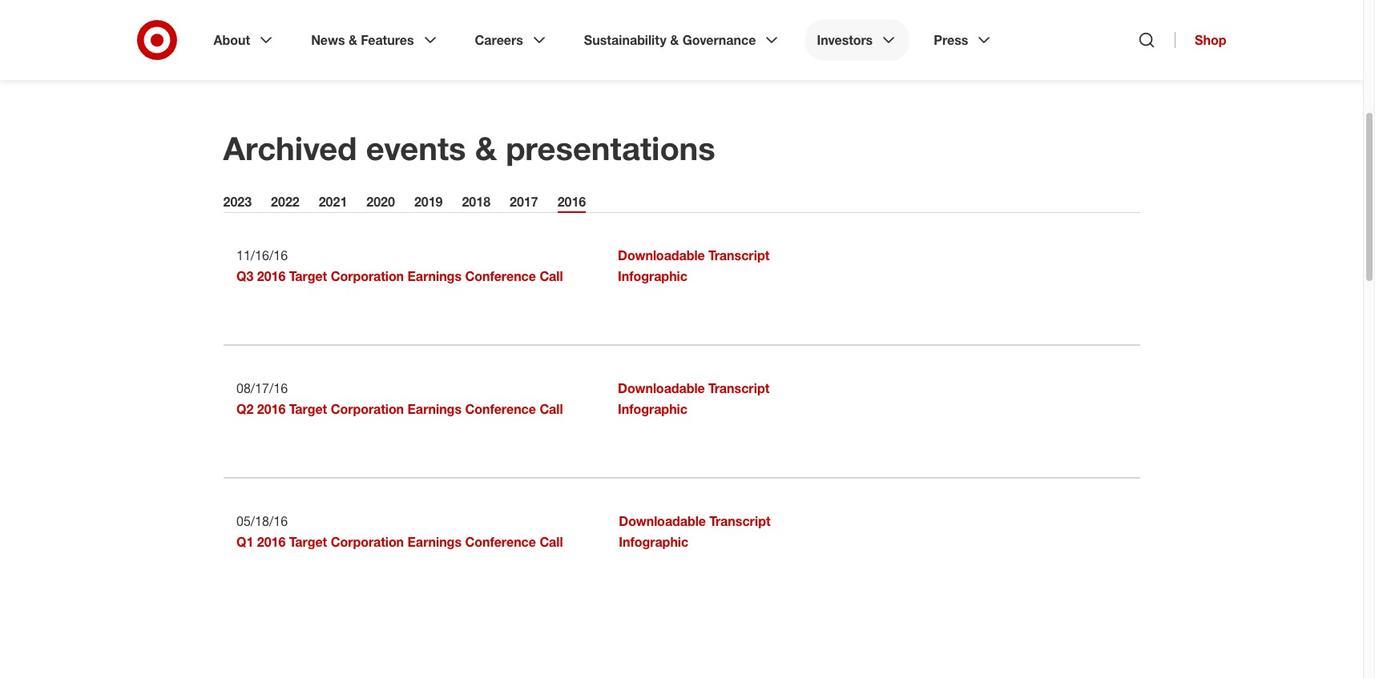 Task type: locate. For each thing, give the bounding box(es) containing it.
sustainability & governance
[[584, 32, 756, 48]]

downloadable transcript infographic for q1 2016 target corporation earnings conference call
[[618, 514, 770, 550]]

corporation inside 11/16/16 q3 2016 target corporation earnings conference call
[[330, 268, 403, 284]]

earnings inside '05/18/16 q1 2016 target corporation earnings conference call'
[[407, 534, 461, 550]]

transcript
[[708, 248, 769, 264], [708, 381, 769, 397], [709, 514, 770, 530]]

2023
[[223, 194, 252, 210]]

infographic for 05/18/16 q1 2016 target corporation earnings conference call
[[618, 534, 688, 550]]

conference inside 11/16/16 q3 2016 target corporation earnings conference call
[[465, 268, 536, 284]]

corporation for 05/18/16
[[330, 534, 403, 550]]

2019 link
[[414, 194, 443, 213]]

q2
[[236, 401, 253, 417]]

2018
[[462, 194, 490, 210]]

corporation inside 08/17/16 q2 2016 target corporation earnings conference call
[[330, 401, 403, 417]]

downloadable transcript infographic
[[617, 248, 769, 284], [617, 381, 769, 417], [618, 514, 770, 550]]

target inside 08/17/16 q2 2016 target corporation earnings conference call
[[289, 401, 327, 417]]

2 horizontal spatial &
[[670, 32, 679, 48]]

earnings for q1 2016 target corporation earnings conference call
[[407, 534, 461, 550]]

call
[[539, 268, 563, 284], [539, 401, 563, 417], [539, 534, 563, 550]]

news
[[311, 32, 345, 48]]

1 vertical spatial downloadable transcript infographic
[[617, 381, 769, 417]]

target right q3
[[289, 268, 327, 284]]

2016 for 05/18/16 q1 2016 target corporation earnings conference call
[[257, 534, 285, 550]]

2 earnings from the top
[[407, 401, 461, 417]]

2 vertical spatial infographic
[[618, 534, 688, 550]]

2 conference from the top
[[465, 401, 536, 417]]

downloadable transcript link
[[617, 248, 769, 264], [617, 381, 769, 397], [618, 514, 770, 530]]

infographic link
[[617, 268, 687, 284], [617, 401, 687, 417], [618, 534, 688, 550]]

1 vertical spatial infographic
[[617, 401, 687, 417]]

2016 down 11/16/16
[[257, 268, 285, 284]]

target inside '05/18/16 q1 2016 target corporation earnings conference call'
[[289, 534, 327, 550]]

conference
[[465, 268, 536, 284], [465, 401, 536, 417], [465, 534, 536, 550]]

0 vertical spatial downloadable
[[617, 248, 704, 264]]

transcript for 08/17/16 q2 2016 target corporation earnings conference call
[[708, 381, 769, 397]]

conference for q1 2016 target corporation earnings conference call
[[465, 534, 536, 550]]

1 vertical spatial infographic link
[[617, 401, 687, 417]]

earnings inside 08/17/16 q2 2016 target corporation earnings conference call
[[407, 401, 461, 417]]

careers link
[[464, 19, 560, 61]]

2 vertical spatial transcript
[[709, 514, 770, 530]]

target right q1
[[289, 534, 327, 550]]

1 vertical spatial downloadable transcript link
[[617, 381, 769, 397]]

earnings
[[407, 268, 461, 284], [407, 401, 461, 417], [407, 534, 461, 550]]

2016 inside 'archived events & presentations' tab list
[[557, 194, 586, 210]]

0 vertical spatial transcript
[[708, 248, 769, 264]]

2016
[[557, 194, 586, 210], [257, 268, 285, 284], [257, 401, 285, 417], [257, 534, 285, 550]]

1 target from the top
[[289, 268, 327, 284]]

2020
[[366, 194, 395, 210]]

downloadable for 08/17/16 q2 2016 target corporation earnings conference call
[[617, 381, 704, 397]]

sustainability & governance link
[[573, 19, 793, 61]]

1 vertical spatial target
[[289, 401, 327, 417]]

1 corporation from the top
[[330, 268, 403, 284]]

target
[[289, 268, 327, 284], [289, 401, 327, 417], [289, 534, 327, 550]]

conference inside 08/17/16 q2 2016 target corporation earnings conference call
[[465, 401, 536, 417]]

&
[[349, 32, 357, 48], [670, 32, 679, 48], [475, 129, 497, 167]]

2 target from the top
[[289, 401, 327, 417]]

conference inside '05/18/16 q1 2016 target corporation earnings conference call'
[[465, 534, 536, 550]]

& left governance
[[670, 32, 679, 48]]

1 vertical spatial corporation
[[330, 401, 403, 417]]

downloadable for 11/16/16 q3 2016 target corporation earnings conference call
[[617, 248, 704, 264]]

call for 05/18/16 q1 2016 target corporation earnings conference call
[[539, 534, 563, 550]]

1 vertical spatial transcript
[[708, 381, 769, 397]]

0 vertical spatial conference
[[465, 268, 536, 284]]

1 call from the top
[[539, 268, 563, 284]]

2016 inside 08/17/16 q2 2016 target corporation earnings conference call
[[257, 401, 285, 417]]

2021 link
[[319, 194, 347, 213]]

corporation
[[330, 268, 403, 284], [330, 401, 403, 417], [330, 534, 403, 550]]

2017
[[510, 194, 538, 210]]

2 vertical spatial conference
[[465, 534, 536, 550]]

features
[[361, 32, 414, 48]]

0 horizontal spatial &
[[349, 32, 357, 48]]

2 vertical spatial corporation
[[330, 534, 403, 550]]

press link
[[922, 19, 1005, 61]]

3 corporation from the top
[[330, 534, 403, 550]]

downloadable transcript infographic for q2 2016 target corporation earnings conference call
[[617, 381, 769, 417]]

infographic link for q1 2016 target corporation earnings conference call
[[618, 534, 688, 550]]

shop
[[1195, 32, 1226, 48]]

2016 inside 11/16/16 q3 2016 target corporation earnings conference call
[[257, 268, 285, 284]]

call for 08/17/16 q2 2016 target corporation earnings conference call
[[539, 401, 563, 417]]

2 vertical spatial target
[[289, 534, 327, 550]]

1 vertical spatial downloadable
[[617, 381, 704, 397]]

earnings inside 11/16/16 q3 2016 target corporation earnings conference call
[[407, 268, 461, 284]]

0 vertical spatial downloadable transcript link
[[617, 248, 769, 264]]

target inside 11/16/16 q3 2016 target corporation earnings conference call
[[289, 268, 327, 284]]

3 target from the top
[[289, 534, 327, 550]]

call inside 11/16/16 q3 2016 target corporation earnings conference call
[[539, 268, 563, 284]]

2 corporation from the top
[[330, 401, 403, 417]]

call inside '05/18/16 q1 2016 target corporation earnings conference call'
[[539, 534, 563, 550]]

governance
[[682, 32, 756, 48]]

2016 right 2017
[[557, 194, 586, 210]]

downloadable transcript infographic for q3 2016 target corporation earnings conference call
[[617, 248, 769, 284]]

infographic
[[617, 268, 687, 284], [617, 401, 687, 417], [618, 534, 688, 550]]

0 vertical spatial target
[[289, 268, 327, 284]]

2016 inside '05/18/16 q1 2016 target corporation earnings conference call'
[[257, 534, 285, 550]]

3 conference from the top
[[465, 534, 536, 550]]

call for 11/16/16 q3 2016 target corporation earnings conference call
[[539, 268, 563, 284]]

corporation for 11/16/16
[[330, 268, 403, 284]]

08/17/16 q2 2016 target corporation earnings conference call
[[236, 381, 563, 417]]

3 call from the top
[[539, 534, 563, 550]]

0 vertical spatial downloadable transcript infographic
[[617, 248, 769, 284]]

08/17/16
[[236, 381, 287, 397]]

& up the 2018
[[475, 129, 497, 167]]

2 vertical spatial call
[[539, 534, 563, 550]]

q1 2016 target corporation earnings conference call link
[[236, 534, 563, 550]]

q3 2016 target corporation earnings conference call link
[[236, 268, 563, 284]]

2 vertical spatial infographic link
[[618, 534, 688, 550]]

2 vertical spatial earnings
[[407, 534, 461, 550]]

corporation inside '05/18/16 q1 2016 target corporation earnings conference call'
[[330, 534, 403, 550]]

0 vertical spatial earnings
[[407, 268, 461, 284]]

1 earnings from the top
[[407, 268, 461, 284]]

2 vertical spatial downloadable transcript link
[[618, 514, 770, 530]]

0 vertical spatial infographic link
[[617, 268, 687, 284]]

2016 down 05/18/16
[[257, 534, 285, 550]]

2 vertical spatial downloadable
[[618, 514, 705, 530]]

downloadable
[[617, 248, 704, 264], [617, 381, 704, 397], [618, 514, 705, 530]]

3 earnings from the top
[[407, 534, 461, 550]]

1 vertical spatial call
[[539, 401, 563, 417]]

corporation for 08/17/16
[[330, 401, 403, 417]]

& for news
[[349, 32, 357, 48]]

2 call from the top
[[539, 401, 563, 417]]

0 vertical spatial corporation
[[330, 268, 403, 284]]

0 vertical spatial infographic
[[617, 268, 687, 284]]

presentations
[[506, 129, 715, 167]]

2017 link
[[510, 194, 538, 213]]

transcript for 11/16/16 q3 2016 target corporation earnings conference call
[[708, 248, 769, 264]]

target for 11/16/16
[[289, 268, 327, 284]]

2 vertical spatial downloadable transcript infographic
[[618, 514, 770, 550]]

1 vertical spatial earnings
[[407, 401, 461, 417]]

1 conference from the top
[[465, 268, 536, 284]]

2016 down 08/17/16 at the bottom of page
[[257, 401, 285, 417]]

1 vertical spatial conference
[[465, 401, 536, 417]]

0 vertical spatial call
[[539, 268, 563, 284]]

downloadable transcript link for 08/17/16 q2 2016 target corporation earnings conference call
[[617, 381, 769, 397]]

transcript for 05/18/16 q1 2016 target corporation earnings conference call
[[709, 514, 770, 530]]

& right news
[[349, 32, 357, 48]]

& for sustainability
[[670, 32, 679, 48]]

press
[[934, 32, 968, 48]]

archived
[[223, 129, 357, 167]]

target right q2
[[289, 401, 327, 417]]

conference for q3 2016 target corporation earnings conference call
[[465, 268, 536, 284]]

shop link
[[1175, 32, 1226, 48]]

call inside 08/17/16 q2 2016 target corporation earnings conference call
[[539, 401, 563, 417]]

downloadable transcript link for 11/16/16 q3 2016 target corporation earnings conference call
[[617, 248, 769, 264]]



Task type: describe. For each thing, give the bounding box(es) containing it.
2016 for 11/16/16 q3 2016 target corporation earnings conference call
[[257, 268, 285, 284]]

11/16/16
[[236, 248, 287, 264]]

sustainability
[[584, 32, 667, 48]]

2019
[[414, 194, 443, 210]]

careers
[[475, 32, 523, 48]]

archived events & presentations tab list
[[223, 194, 1140, 213]]

infographic link for q2 2016 target corporation earnings conference call
[[617, 401, 687, 417]]

2018 link
[[462, 194, 490, 213]]

05/18/16 q1 2016 target corporation earnings conference call
[[236, 514, 563, 550]]

about link
[[202, 19, 287, 61]]

2016 link
[[557, 194, 586, 213]]

events
[[366, 129, 466, 167]]

1 horizontal spatial &
[[475, 129, 497, 167]]

2023 link
[[223, 194, 252, 213]]

archived events & presentations
[[223, 129, 715, 167]]

infographic for 08/17/16 q2 2016 target corporation earnings conference call
[[617, 401, 687, 417]]

earnings for q3 2016 target corporation earnings conference call
[[407, 268, 461, 284]]

conference for q2 2016 target corporation earnings conference call
[[465, 401, 536, 417]]

infographic for 11/16/16 q3 2016 target corporation earnings conference call
[[617, 268, 687, 284]]

11/16/16 q3 2016 target corporation earnings conference call
[[236, 248, 563, 284]]

about
[[214, 32, 250, 48]]

news & features
[[311, 32, 414, 48]]

q2 2016 target corporation earnings conference call link
[[236, 401, 563, 417]]

target for 08/17/16
[[289, 401, 327, 417]]

2016 for 08/17/16 q2 2016 target corporation earnings conference call
[[257, 401, 285, 417]]

2022 link
[[271, 194, 299, 213]]

q1
[[236, 534, 253, 550]]

2021
[[319, 194, 347, 210]]

05/18/16
[[236, 514, 287, 530]]

q3
[[236, 268, 253, 284]]

2022
[[271, 194, 299, 210]]

infographic link for q3 2016 target corporation earnings conference call
[[617, 268, 687, 284]]

downloadable for 05/18/16 q1 2016 target corporation earnings conference call
[[618, 514, 705, 530]]

earnings for q2 2016 target corporation earnings conference call
[[407, 401, 461, 417]]

downloadable transcript link for 05/18/16 q1 2016 target corporation earnings conference call
[[618, 514, 770, 530]]

investors link
[[806, 19, 910, 61]]

target for 05/18/16
[[289, 534, 327, 550]]

news & features link
[[300, 19, 451, 61]]

investors
[[817, 32, 873, 48]]

2020 link
[[366, 194, 395, 213]]



Task type: vqa. For each thing, say whether or not it's contained in the screenshot.
FEATURES
yes



